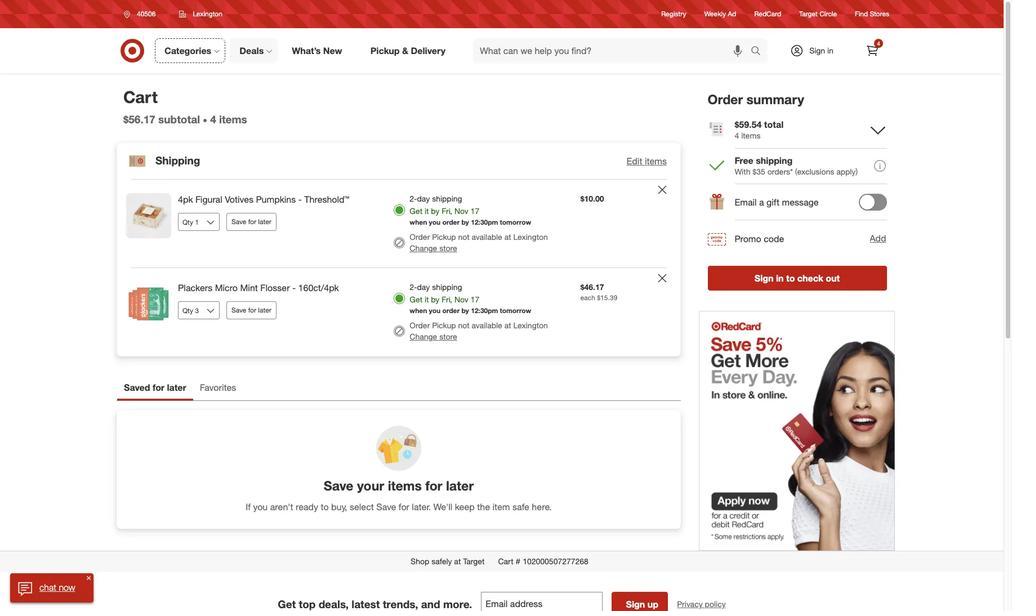 Task type: describe. For each thing, give the bounding box(es) containing it.
delivery
[[411, 45, 446, 56]]

cart item ready to fulfill group containing 4pk figural votives pumpkins - threshold™
[[117, 180, 681, 268]]

you for plackers micro mint flosser - 160ct/4pk
[[429, 307, 441, 315]]

summary
[[747, 91, 805, 107]]

weekly ad link
[[705, 9, 737, 19]]

and
[[421, 598, 441, 611]]

items right the subtotal
[[219, 113, 247, 126]]

in for sign in to check out
[[777, 273, 784, 284]]

weekly
[[705, 10, 726, 18]]

ready
[[296, 501, 318, 513]]

favorites link
[[193, 377, 243, 401]]

change store button for threshold™
[[410, 243, 457, 254]]

lexington for plackers micro mint flosser - 160ct/4pk
[[514, 321, 548, 330]]

add button
[[870, 232, 888, 246]]

order summary
[[708, 91, 805, 107]]

2- for threshold™
[[410, 194, 417, 204]]

the
[[477, 501, 490, 513]]

chat
[[39, 582, 56, 593]]

your
[[357, 478, 384, 494]]

$35
[[753, 167, 766, 176]]

flosser
[[261, 283, 290, 294]]

0 vertical spatial target
[[800, 10, 818, 18]]

order pickup not available at lexington change store for plackers micro mint flosser - 160ct/4pk
[[410, 321, 548, 342]]

lexington button
[[172, 4, 230, 24]]

select
[[350, 501, 374, 513]]

change for 160ct/4pk
[[410, 332, 437, 342]]

aren't
[[270, 501, 293, 513]]

available for 4pk figural votives pumpkins - threshold™
[[472, 232, 503, 242]]

shop
[[411, 557, 430, 567]]

latest
[[352, 598, 380, 611]]

stores
[[870, 10, 890, 18]]

if
[[246, 501, 251, 513]]

save down mint
[[232, 306, 246, 315]]

plackers
[[178, 283, 213, 294]]

favorites
[[200, 382, 236, 393]]

#
[[516, 557, 521, 567]]

promo code
[[735, 233, 785, 244]]

cart item ready to fulfill group containing plackers micro mint flosser - 160ct/4pk
[[117, 268, 681, 356]]

saved for later
[[124, 382, 186, 393]]

pickup for 160ct/4pk
[[432, 321, 456, 330]]

for left 'later.'
[[399, 501, 410, 513]]

later.
[[412, 501, 431, 513]]

items inside dropdown button
[[645, 156, 667, 167]]

$56.17 subtotal
[[123, 113, 200, 126]]

get top deals, latest trends, and more.
[[278, 598, 472, 611]]

micro
[[215, 283, 238, 294]]

edit
[[627, 156, 643, 167]]

for up we'll
[[426, 478, 443, 494]]

items up if you aren't ready to buy, select save for later. we'll keep the item safe here.
[[388, 478, 422, 494]]

pickup & delivery link
[[361, 38, 460, 63]]

2 vertical spatial at
[[454, 557, 461, 567]]

more.
[[443, 598, 472, 611]]

target circle
[[800, 10, 837, 18]]

4pk
[[178, 194, 193, 205]]

total
[[765, 119, 784, 130]]

a
[[760, 197, 765, 208]]

plackers micro mint flosser - 160ct/4pk link
[[178, 282, 376, 295]]

cart for cart # 102000507277268
[[498, 557, 514, 567]]

sign for sign in
[[810, 46, 826, 55]]

find
[[855, 10, 868, 18]]

pickup for threshold™
[[432, 232, 456, 242]]

get for plackers micro mint flosser - 160ct/4pk
[[410, 295, 423, 304]]

cart for cart
[[123, 87, 158, 107]]

0 vertical spatial order
[[708, 91, 744, 107]]

✕ button
[[84, 574, 93, 583]]

categories link
[[155, 38, 226, 63]]

item
[[493, 501, 510, 513]]

when for plackers micro mint flosser - 160ct/4pk
[[410, 307, 427, 315]]

keep
[[455, 501, 475, 513]]

email a gift message
[[735, 197, 819, 208]]

each
[[581, 294, 596, 302]]

4 link
[[861, 38, 885, 63]]

orders*
[[768, 167, 794, 176]]

2 vertical spatial get
[[278, 598, 296, 611]]

sign in to check out
[[755, 273, 841, 284]]

categories
[[165, 45, 211, 56]]

deals link
[[230, 38, 278, 63]]

store for 4pk figural votives pumpkins - threshold™
[[440, 244, 457, 253]]

figural
[[196, 194, 222, 205]]

top
[[299, 598, 316, 611]]

4 for 4
[[878, 40, 881, 47]]

order pickup not available at lexington change store for 4pk figural votives pumpkins - threshold™
[[410, 232, 548, 253]]

&
[[402, 45, 409, 56]]

4 items
[[210, 113, 247, 126]]

17 for plackers micro mint flosser - 160ct/4pk
[[471, 295, 480, 304]]

circle
[[820, 10, 837, 18]]

now
[[59, 582, 75, 593]]

later up "keep"
[[446, 478, 474, 494]]

nov for threshold™
[[455, 206, 469, 216]]

plackers micro mint flosser - 160ct/4pk image
[[126, 282, 171, 327]]

you for 4pk figural votives pumpkins - threshold™
[[429, 218, 441, 227]]

what's
[[292, 45, 321, 56]]

search button
[[746, 38, 773, 65]]

fri, for plackers micro mint flosser - 160ct/4pk
[[442, 295, 453, 304]]

chat now dialog
[[10, 574, 93, 603]]

edit items button
[[627, 155, 667, 168]]

apply)
[[837, 167, 859, 176]]

day for plackers micro mint flosser - 160ct/4pk
[[417, 283, 430, 292]]

change store button for 160ct/4pk
[[410, 332, 457, 343]]

subtotal
[[158, 113, 200, 126]]

4 inside $59.54 total 4 items
[[735, 131, 740, 140]]

safe
[[513, 501, 530, 513]]

redcard link
[[755, 9, 782, 19]]

shipping inside free shipping with $35 orders* (exclusions apply)
[[757, 155, 793, 166]]

saved
[[124, 382, 150, 393]]

sign for sign in to check out
[[755, 273, 774, 284]]

search
[[746, 46, 773, 57]]

registry link
[[662, 9, 687, 19]]

sign in to check out button
[[708, 266, 888, 291]]

not available radio
[[394, 326, 405, 337]]

plackers micro mint flosser - 160ct/4pk
[[178, 283, 339, 294]]

message
[[783, 197, 819, 208]]

threshold™
[[304, 194, 349, 205]]

$10.00
[[581, 194, 604, 204]]

$46.17 each $15.39
[[581, 283, 618, 302]]

save down the votives
[[232, 218, 246, 226]]

to inside button
[[787, 273, 796, 284]]

weekly ad
[[705, 10, 737, 18]]



Task type: vqa. For each thing, say whether or not it's contained in the screenshot.
"Categories" LINK
yes



Task type: locate. For each thing, give the bounding box(es) containing it.
target redcard save 5% get more every day. in store & online. apply now for a credit or debit redcard. *some restrictions apply. image
[[699, 311, 895, 551]]

store right not available radio
[[440, 332, 457, 342]]

4 down stores
[[878, 40, 881, 47]]

0 vertical spatial change store button
[[410, 243, 457, 254]]

order for plackers micro mint flosser - 160ct/4pk
[[410, 321, 430, 330]]

1 vertical spatial 2-day shipping get it by fri, nov 17 when you order by 12:30pm tomorrow
[[410, 283, 532, 315]]

order right not available option
[[410, 232, 430, 242]]

pickup left &
[[371, 45, 400, 56]]

if you aren't ready to buy, select save for later. we'll keep the item safe here.
[[246, 501, 552, 513]]

4 down $59.54
[[735, 131, 740, 140]]

shipping
[[757, 155, 793, 166], [432, 194, 462, 204], [432, 283, 462, 292]]

lexington inside dropdown button
[[193, 10, 223, 18]]

safely
[[432, 557, 452, 567]]

0 vertical spatial nov
[[455, 206, 469, 216]]

0 vertical spatial in
[[828, 46, 834, 55]]

0 vertical spatial tomorrow
[[500, 218, 532, 227]]

0 vertical spatial -
[[298, 194, 302, 205]]

1 horizontal spatial in
[[828, 46, 834, 55]]

17
[[471, 206, 480, 216], [471, 295, 480, 304]]

1 fri, from the top
[[442, 206, 453, 216]]

- right flosser
[[292, 283, 296, 294]]

1 2- from the top
[[410, 194, 417, 204]]

day for 4pk figural votives pumpkins - threshold™
[[417, 194, 430, 204]]

items right edit
[[645, 156, 667, 167]]

4 for 4 items
[[210, 113, 216, 126]]

1 vertical spatial order
[[410, 232, 430, 242]]

0 vertical spatial at
[[505, 232, 511, 242]]

$46.17
[[581, 283, 604, 292]]

2 day from the top
[[417, 283, 430, 292]]

what's new
[[292, 45, 342, 56]]

0 vertical spatial sign
[[810, 46, 826, 55]]

(exclusions
[[796, 167, 835, 176]]

2 change from the top
[[410, 332, 437, 342]]

at for 160ct/4pk
[[505, 321, 511, 330]]

privacy
[[678, 600, 703, 609]]

40506 button
[[117, 4, 168, 24]]

None radio
[[394, 293, 405, 304]]

lexington for 4pk figural votives pumpkins - threshold™
[[514, 232, 548, 242]]

available
[[472, 232, 503, 242], [472, 321, 503, 330]]

1 horizontal spatial 4
[[735, 131, 740, 140]]

1 vertical spatial get
[[410, 295, 423, 304]]

chat now
[[39, 582, 75, 593]]

- right pumpkins
[[298, 194, 302, 205]]

0 horizontal spatial in
[[777, 273, 784, 284]]

2 cart item ready to fulfill group from the top
[[117, 268, 681, 356]]

1 tomorrow from the top
[[500, 218, 532, 227]]

1 vertical spatial -
[[292, 283, 296, 294]]

1 vertical spatial when
[[410, 307, 427, 315]]

save for later down 4pk figural votives pumpkins - threshold™
[[232, 218, 272, 226]]

1 save for later from the top
[[232, 218, 272, 226]]

1 nov from the top
[[455, 206, 469, 216]]

save for later button for mint
[[227, 302, 277, 320]]

1 vertical spatial you
[[429, 307, 441, 315]]

save your items for later
[[324, 478, 474, 494]]

we'll
[[434, 501, 453, 513]]

0 vertical spatial cart item ready to fulfill group
[[117, 180, 681, 268]]

0 vertical spatial get
[[410, 206, 423, 216]]

$15.39
[[597, 294, 618, 302]]

target left circle
[[800, 10, 818, 18]]

2 fri, from the top
[[442, 295, 453, 304]]

1 horizontal spatial sign
[[755, 273, 774, 284]]

2 horizontal spatial 4
[[878, 40, 881, 47]]

4pk figural votives pumpkins - threshold&#8482; image
[[126, 194, 171, 239]]

change store button right not available option
[[410, 243, 457, 254]]

0 vertical spatial change
[[410, 244, 437, 253]]

at for threshold™
[[505, 232, 511, 242]]

sign left up at the bottom right
[[626, 599, 645, 610]]

edit items
[[627, 156, 667, 167]]

sign up button
[[612, 592, 668, 611]]

$56.17
[[123, 113, 155, 126]]

target right the safely
[[463, 557, 485, 567]]

2 save for later from the top
[[232, 306, 272, 315]]

2 12:30pm from the top
[[471, 307, 498, 315]]

1 vertical spatial shipping
[[432, 194, 462, 204]]

out
[[827, 273, 841, 284]]

ad
[[728, 10, 737, 18]]

add
[[870, 233, 887, 244]]

it for plackers micro mint flosser - 160ct/4pk
[[425, 295, 429, 304]]

store
[[440, 244, 457, 253], [440, 332, 457, 342]]

for
[[248, 218, 256, 226], [248, 306, 256, 315], [153, 382, 165, 393], [426, 478, 443, 494], [399, 501, 410, 513]]

later right saved
[[167, 382, 186, 393]]

in down circle
[[828, 46, 834, 55]]

shop safely at target
[[411, 557, 485, 567]]

2 order pickup not available at lexington change store from the top
[[410, 321, 548, 342]]

for right saved
[[153, 382, 165, 393]]

0 vertical spatial 4
[[878, 40, 881, 47]]

- for 160ct/4pk
[[292, 283, 296, 294]]

1 vertical spatial to
[[321, 501, 329, 513]]

later down "plackers micro mint flosser - 160ct/4pk"
[[258, 306, 272, 315]]

1 vertical spatial at
[[505, 321, 511, 330]]

tomorrow for 4pk figural votives pumpkins - threshold™
[[500, 218, 532, 227]]

1 vertical spatial fri,
[[442, 295, 453, 304]]

1 vertical spatial nov
[[455, 295, 469, 304]]

code
[[764, 233, 785, 244]]

save for later button down 4pk figural votives pumpkins - threshold™
[[227, 213, 277, 231]]

in for sign in
[[828, 46, 834, 55]]

change right not available radio
[[410, 332, 437, 342]]

2 vertical spatial you
[[253, 501, 268, 513]]

tomorrow for plackers micro mint flosser - 160ct/4pk
[[500, 307, 532, 315]]

free
[[735, 155, 754, 166]]

0 horizontal spatial target
[[463, 557, 485, 567]]

mint
[[240, 283, 258, 294]]

1 vertical spatial order
[[443, 307, 460, 315]]

1 vertical spatial available
[[472, 321, 503, 330]]

nov for 160ct/4pk
[[455, 295, 469, 304]]

2 available from the top
[[472, 321, 503, 330]]

store right not available option
[[440, 244, 457, 253]]

order for 4pk figural votives pumpkins - threshold™
[[443, 218, 460, 227]]

1 vertical spatial pickup
[[432, 232, 456, 242]]

not available radio
[[394, 237, 405, 249]]

✕
[[87, 575, 91, 582]]

0 vertical spatial 12:30pm
[[471, 218, 498, 227]]

1 vertical spatial tomorrow
[[500, 307, 532, 315]]

1 order from the top
[[443, 218, 460, 227]]

save right select
[[377, 501, 396, 513]]

2-day shipping get it by fri, nov 17 when you order by 12:30pm tomorrow for 4pk figural votives pumpkins - threshold™
[[410, 194, 532, 227]]

1 vertical spatial 17
[[471, 295, 480, 304]]

1 horizontal spatial cart
[[498, 557, 514, 567]]

1 vertical spatial day
[[417, 283, 430, 292]]

1 vertical spatial it
[[425, 295, 429, 304]]

change store button
[[410, 243, 457, 254], [410, 332, 457, 343]]

$59.54
[[735, 119, 762, 130]]

0 vertical spatial 2-day shipping get it by fri, nov 17 when you order by 12:30pm tomorrow
[[410, 194, 532, 227]]

1 12:30pm from the top
[[471, 218, 498, 227]]

1 store from the top
[[440, 244, 457, 253]]

sign for sign up
[[626, 599, 645, 610]]

1 save for later button from the top
[[227, 213, 277, 231]]

0 vertical spatial cart
[[123, 87, 158, 107]]

2 it from the top
[[425, 295, 429, 304]]

deals,
[[319, 598, 349, 611]]

target
[[800, 10, 818, 18], [463, 557, 485, 567]]

save up buy,
[[324, 478, 354, 494]]

what's new link
[[282, 38, 357, 63]]

0 vertical spatial save for later
[[232, 218, 272, 226]]

1 vertical spatial 12:30pm
[[471, 307, 498, 315]]

2 vertical spatial lexington
[[514, 321, 548, 330]]

0 horizontal spatial sign
[[626, 599, 645, 610]]

order up $59.54
[[708, 91, 744, 107]]

for down mint
[[248, 306, 256, 315]]

order for plackers micro mint flosser - 160ct/4pk
[[443, 307, 460, 315]]

0 vertical spatial 2-
[[410, 194, 417, 204]]

1 change from the top
[[410, 244, 437, 253]]

0 vertical spatial not
[[458, 232, 470, 242]]

when for 4pk figural votives pumpkins - threshold™
[[410, 218, 427, 227]]

4 right the subtotal
[[210, 113, 216, 126]]

1 when from the top
[[410, 218, 427, 227]]

shipping for plackers micro mint flosser - 160ct/4pk
[[432, 283, 462, 292]]

4pk figural votives pumpkins - threshold™
[[178, 194, 349, 205]]

order for 4pk figural votives pumpkins - threshold™
[[410, 232, 430, 242]]

2 save for later button from the top
[[227, 302, 277, 320]]

0 horizontal spatial 4
[[210, 113, 216, 126]]

1 vertical spatial store
[[440, 332, 457, 342]]

2 store from the top
[[440, 332, 457, 342]]

1 it from the top
[[425, 206, 429, 216]]

shipping
[[156, 154, 200, 167]]

- for threshold™
[[298, 194, 302, 205]]

later down 4pk figural votives pumpkins - threshold™
[[258, 218, 272, 226]]

not for 160ct/4pk
[[458, 321, 470, 330]]

to left check
[[787, 273, 796, 284]]

1 vertical spatial in
[[777, 273, 784, 284]]

1 vertical spatial not
[[458, 321, 470, 330]]

1 vertical spatial order pickup not available at lexington change store
[[410, 321, 548, 342]]

order pickup not available at lexington change store
[[410, 232, 548, 253], [410, 321, 548, 342]]

0 vertical spatial it
[[425, 206, 429, 216]]

items inside $59.54 total 4 items
[[742, 131, 761, 140]]

2 not from the top
[[458, 321, 470, 330]]

2 17 from the top
[[471, 295, 480, 304]]

2 tomorrow from the top
[[500, 307, 532, 315]]

1 vertical spatial cart item ready to fulfill group
[[117, 268, 681, 356]]

items down $59.54
[[742, 131, 761, 140]]

saved for later link
[[117, 377, 193, 401]]

store for plackers micro mint flosser - 160ct/4pk
[[440, 332, 457, 342]]

What can we help you find? suggestions appear below search field
[[473, 38, 754, 63]]

1 vertical spatial cart
[[498, 557, 514, 567]]

0 vertical spatial lexington
[[193, 10, 223, 18]]

0 horizontal spatial -
[[292, 283, 296, 294]]

check
[[798, 273, 824, 284]]

17 for 4pk figural votives pumpkins - threshold™
[[471, 206, 480, 216]]

None radio
[[394, 205, 405, 216]]

2-day shipping get it by fri, nov 17 when you order by 12:30pm tomorrow for plackers micro mint flosser - 160ct/4pk
[[410, 283, 532, 315]]

2 2- from the top
[[410, 283, 417, 292]]

2 when from the top
[[410, 307, 427, 315]]

0 vertical spatial pickup
[[371, 45, 400, 56]]

save
[[232, 218, 246, 226], [232, 306, 246, 315], [324, 478, 354, 494], [377, 501, 396, 513]]

2 vertical spatial pickup
[[432, 321, 456, 330]]

0 vertical spatial order pickup not available at lexington change store
[[410, 232, 548, 253]]

order right not available radio
[[410, 321, 430, 330]]

2 2-day shipping get it by fri, nov 17 when you order by 12:30pm tomorrow from the top
[[410, 283, 532, 315]]

get
[[410, 206, 423, 216], [410, 295, 423, 304], [278, 598, 296, 611]]

2 vertical spatial sign
[[626, 599, 645, 610]]

deals
[[240, 45, 264, 56]]

in left check
[[777, 273, 784, 284]]

2 horizontal spatial sign
[[810, 46, 826, 55]]

2 change store button from the top
[[410, 332, 457, 343]]

registry
[[662, 10, 687, 18]]

2 vertical spatial order
[[410, 321, 430, 330]]

it for 4pk figural votives pumpkins - threshold™
[[425, 206, 429, 216]]

1 horizontal spatial -
[[298, 194, 302, 205]]

2-day shipping get it by fri, nov 17 when you order by 12:30pm tomorrow
[[410, 194, 532, 227], [410, 283, 532, 315]]

2 order from the top
[[443, 307, 460, 315]]

nov
[[455, 206, 469, 216], [455, 295, 469, 304]]

0 horizontal spatial to
[[321, 501, 329, 513]]

save for later
[[232, 218, 272, 226], [232, 306, 272, 315]]

fri,
[[442, 206, 453, 216], [442, 295, 453, 304]]

1 vertical spatial 2-
[[410, 283, 417, 292]]

0 vertical spatial you
[[429, 218, 441, 227]]

change for threshold™
[[410, 244, 437, 253]]

0 vertical spatial shipping
[[757, 155, 793, 166]]

0 vertical spatial store
[[440, 244, 457, 253]]

1 not from the top
[[458, 232, 470, 242]]

promo
[[735, 233, 762, 244]]

chat now button
[[10, 574, 93, 603]]

1 vertical spatial save for later button
[[227, 302, 277, 320]]

12:30pm for threshold™
[[471, 218, 498, 227]]

in
[[828, 46, 834, 55], [777, 273, 784, 284]]

0 vertical spatial save for later button
[[227, 213, 277, 231]]

sign down promo code on the top right of the page
[[755, 273, 774, 284]]

cart left #
[[498, 557, 514, 567]]

1 vertical spatial save for later
[[232, 306, 272, 315]]

with
[[735, 167, 751, 176]]

find stores
[[855, 10, 890, 18]]

it
[[425, 206, 429, 216], [425, 295, 429, 304]]

sign down the target circle link
[[810, 46, 826, 55]]

1 available from the top
[[472, 232, 503, 242]]

pickup right not available radio
[[432, 321, 456, 330]]

1 vertical spatial target
[[463, 557, 485, 567]]

free shipping with $35 orders* (exclusions apply)
[[735, 155, 859, 176]]

up
[[648, 599, 659, 610]]

0 vertical spatial available
[[472, 232, 503, 242]]

save for later button down mint
[[227, 302, 277, 320]]

1 horizontal spatial target
[[800, 10, 818, 18]]

at
[[505, 232, 511, 242], [505, 321, 511, 330], [454, 557, 461, 567]]

0 vertical spatial when
[[410, 218, 427, 227]]

1 vertical spatial change
[[410, 332, 437, 342]]

1 cart item ready to fulfill group from the top
[[117, 180, 681, 268]]

0 vertical spatial to
[[787, 273, 796, 284]]

2 nov from the top
[[455, 295, 469, 304]]

by
[[431, 206, 440, 216], [462, 218, 469, 227], [431, 295, 440, 304], [462, 307, 469, 315]]

available for plackers micro mint flosser - 160ct/4pk
[[472, 321, 503, 330]]

1 vertical spatial sign
[[755, 273, 774, 284]]

1 2-day shipping get it by fri, nov 17 when you order by 12:30pm tomorrow from the top
[[410, 194, 532, 227]]

4pk figural votives pumpkins - threshold™ link
[[178, 194, 376, 206]]

0 vertical spatial order
[[443, 218, 460, 227]]

cart # 102000507277268
[[498, 557, 589, 567]]

change right not available option
[[410, 244, 437, 253]]

privacy policy link
[[678, 599, 726, 610]]

change store button right not available radio
[[410, 332, 457, 343]]

0 vertical spatial 17
[[471, 206, 480, 216]]

gift
[[767, 197, 780, 208]]

1 order pickup not available at lexington change store from the top
[[410, 232, 548, 253]]

2 vertical spatial 4
[[735, 131, 740, 140]]

cart up the '$56.17'
[[123, 87, 158, 107]]

0 vertical spatial fri,
[[442, 206, 453, 216]]

save for later down mint
[[232, 306, 272, 315]]

save for later for mint
[[232, 306, 272, 315]]

2- for 160ct/4pk
[[410, 283, 417, 292]]

cart item ready to fulfill group
[[117, 180, 681, 268], [117, 268, 681, 356]]

pickup right not available option
[[432, 232, 456, 242]]

save for later button for votives
[[227, 213, 277, 231]]

1 change store button from the top
[[410, 243, 457, 254]]

1 vertical spatial change store button
[[410, 332, 457, 343]]

1 horizontal spatial to
[[787, 273, 796, 284]]

pickup inside "link"
[[371, 45, 400, 56]]

1 17 from the top
[[471, 206, 480, 216]]

tomorrow
[[500, 218, 532, 227], [500, 307, 532, 315]]

get for 4pk figural votives pumpkins - threshold™
[[410, 206, 423, 216]]

0 vertical spatial day
[[417, 194, 430, 204]]

new
[[323, 45, 342, 56]]

2 vertical spatial shipping
[[432, 283, 462, 292]]

12:30pm for 160ct/4pk
[[471, 307, 498, 315]]

160ct/4pk
[[298, 283, 339, 294]]

None text field
[[481, 592, 603, 611]]

not for threshold™
[[458, 232, 470, 242]]

$59.54 total 4 items
[[735, 119, 784, 140]]

pumpkins
[[256, 194, 296, 205]]

0 horizontal spatial cart
[[123, 87, 158, 107]]

for down 4pk figural votives pumpkins - threshold™
[[248, 218, 256, 226]]

1 vertical spatial lexington
[[514, 232, 548, 242]]

fri, for 4pk figural votives pumpkins - threshold™
[[442, 206, 453, 216]]

trends,
[[383, 598, 418, 611]]

pickup & delivery
[[371, 45, 446, 56]]

1 vertical spatial 4
[[210, 113, 216, 126]]

1 day from the top
[[417, 194, 430, 204]]

in inside button
[[777, 273, 784, 284]]

to left buy,
[[321, 501, 329, 513]]

save for later for votives
[[232, 218, 272, 226]]

redcard
[[755, 10, 782, 18]]

shipping for 4pk figural votives pumpkins - threshold™
[[432, 194, 462, 204]]

privacy policy
[[678, 600, 726, 609]]



